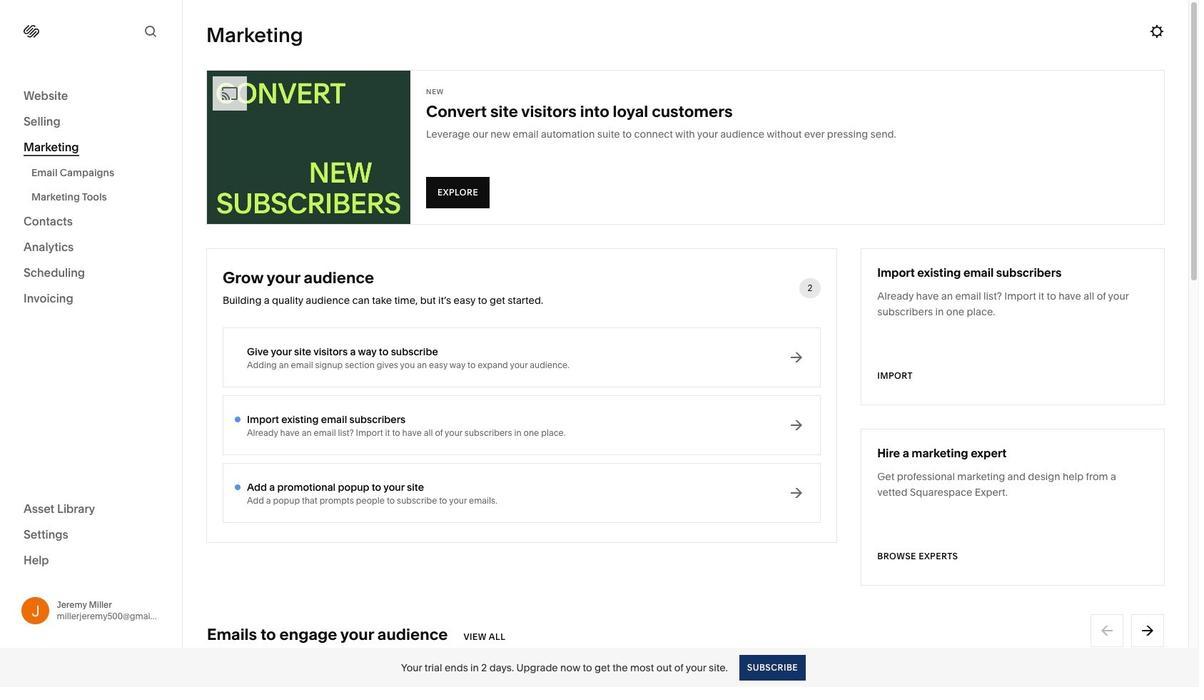 Task type: locate. For each thing, give the bounding box(es) containing it.
logo squarespace image
[[24, 24, 39, 39]]

search image
[[143, 24, 159, 39]]



